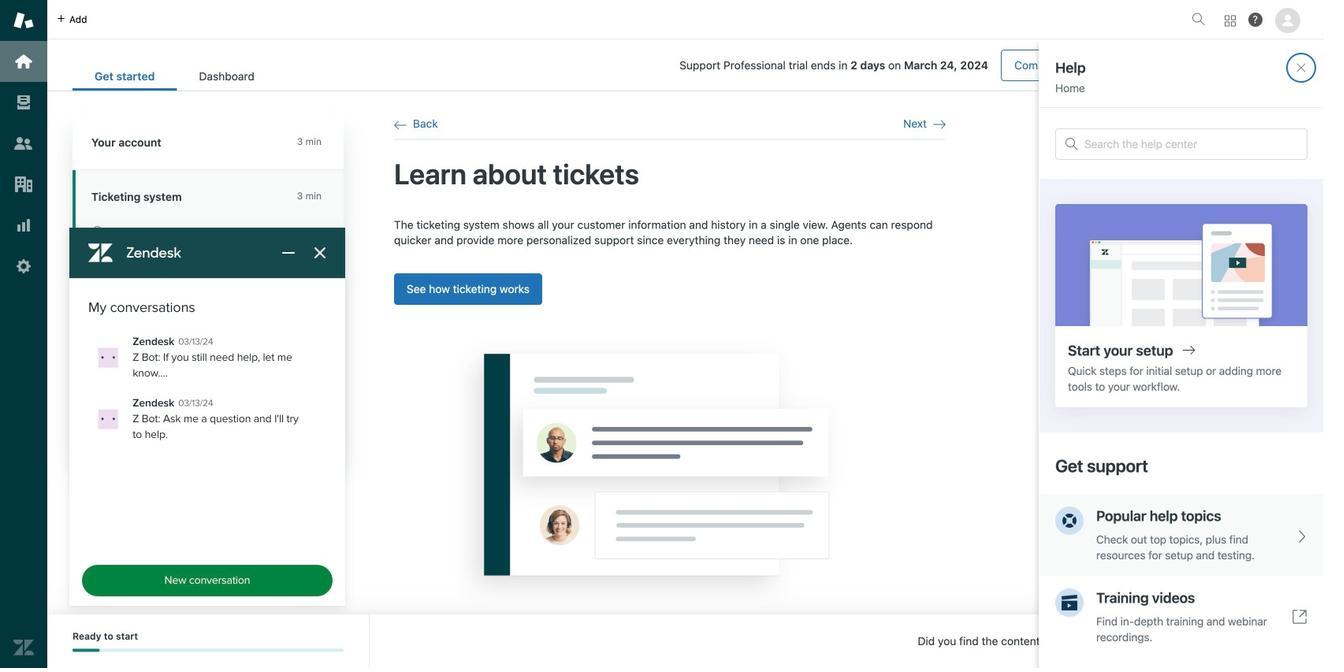 Task type: describe. For each thing, give the bounding box(es) containing it.
2 heading from the top
[[73, 291, 344, 345]]

get help image
[[1249, 13, 1263, 27]]

reporting image
[[13, 215, 34, 236]]

main element
[[0, 0, 47, 669]]

4 heading from the top
[[73, 400, 344, 457]]

get started image
[[13, 51, 34, 72]]

zendesk image
[[13, 638, 34, 659]]



Task type: vqa. For each thing, say whether or not it's contained in the screenshot.
row
no



Task type: locate. For each thing, give the bounding box(es) containing it.
views image
[[13, 92, 34, 113]]

heading
[[73, 116, 344, 170], [73, 291, 344, 345], [73, 345, 344, 400], [73, 400, 344, 457]]

customers image
[[13, 133, 34, 154]]

March 24, 2024 text field
[[905, 59, 989, 72]]

zendesk support image
[[13, 10, 34, 31]]

admin image
[[13, 256, 34, 277]]

organizations image
[[13, 174, 34, 195]]

1 heading from the top
[[73, 116, 344, 170]]

progress bar
[[73, 649, 344, 653]]

zendesk products image
[[1226, 15, 1237, 26]]

tab list
[[73, 62, 277, 91]]

3 heading from the top
[[73, 345, 344, 400]]

tab
[[177, 62, 277, 91]]



